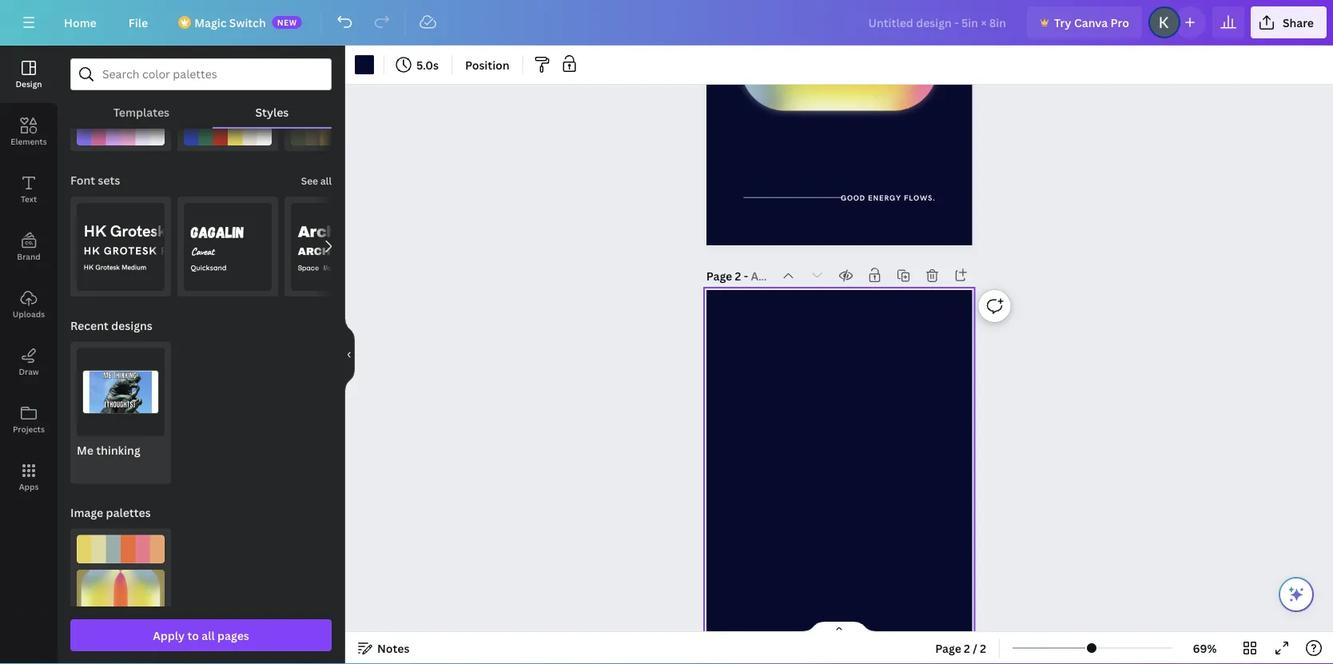 Task type: describe. For each thing, give the bounding box(es) containing it.
canva assistant image
[[1287, 585, 1306, 604]]

main menu bar
[[0, 0, 1333, 46]]

home
[[64, 15, 97, 30]]

see all
[[301, 174, 332, 187]]

apps
[[19, 481, 39, 492]]

text button
[[0, 161, 58, 218]]

font sets
[[70, 173, 120, 188]]

page for page 2 -
[[706, 268, 732, 283]]

apply to all pages
[[153, 628, 249, 643]]

brand
[[17, 251, 41, 262]]

brand button
[[0, 218, 58, 276]]

flows.
[[904, 194, 935, 203]]

sets
[[98, 173, 120, 188]]

Design title text field
[[856, 6, 1021, 38]]

design button
[[0, 46, 58, 103]]

templates
[[113, 104, 170, 119]]

to
[[187, 628, 199, 643]]

page 2 / 2 button
[[929, 635, 993, 661]]

see
[[301, 174, 318, 187]]

try canva pro button
[[1027, 6, 1142, 38]]

#050a30 image
[[355, 55, 374, 74]]

position button
[[459, 52, 516, 78]]

file
[[128, 15, 148, 30]]

image palettes
[[70, 505, 151, 520]]

elements button
[[0, 103, 58, 161]]

show pages image
[[801, 621, 877, 634]]

palettes
[[106, 505, 151, 520]]

file button
[[116, 6, 161, 38]]

good energy flows.
[[841, 194, 935, 203]]

2 horizontal spatial 2
[[980, 641, 986, 656]]

energy
[[868, 194, 901, 203]]

2 for /
[[964, 641, 970, 656]]

all inside "button"
[[202, 628, 215, 643]]

apply to all pages button
[[70, 619, 332, 651]]

image
[[70, 505, 103, 520]]

me thinking button
[[70, 342, 171, 484]]

designs
[[111, 318, 152, 333]]

5.0s
[[416, 57, 439, 72]]

uploads
[[13, 308, 45, 319]]

draw
[[19, 366, 39, 377]]

me thinking
[[77, 443, 140, 458]]

apply "toy store" style image
[[184, 57, 272, 145]]

pro
[[1110, 15, 1129, 30]]

me
[[77, 443, 93, 458]]

templates button
[[70, 97, 212, 127]]

text
[[21, 193, 37, 204]]



Task type: locate. For each thing, give the bounding box(es) containing it.
apps button
[[0, 448, 58, 506]]

switch
[[229, 15, 266, 30]]

try
[[1054, 15, 1071, 30]]

share
[[1283, 15, 1314, 30]]

1 horizontal spatial 2
[[964, 641, 970, 656]]

2 right /
[[980, 641, 986, 656]]

position
[[465, 57, 510, 72]]

magic switch
[[194, 15, 266, 30]]

pages
[[217, 628, 249, 643]]

0 horizontal spatial page
[[706, 268, 732, 283]]

page left -
[[706, 268, 732, 283]]

apply
[[153, 628, 185, 643]]

69%
[[1193, 641, 1217, 656]]

apply "cosmic flair" style image
[[77, 57, 165, 145]]

design
[[16, 78, 42, 89]]

all inside button
[[320, 174, 332, 187]]

#050a30 image
[[355, 55, 374, 74]]

thinking
[[96, 443, 140, 458]]

page 2 / 2
[[935, 641, 986, 656]]

draw button
[[0, 333, 58, 391]]

projects button
[[0, 391, 58, 448]]

uploads button
[[0, 276, 58, 333]]

1 vertical spatial page
[[935, 641, 961, 656]]

magic
[[194, 15, 227, 30]]

hide image
[[344, 316, 355, 393]]

dreamy escapism oblongs image
[[77, 570, 165, 663]]

5.0s button
[[391, 52, 445, 78]]

page
[[706, 268, 732, 283], [935, 641, 961, 656]]

good
[[841, 194, 865, 203]]

all right see
[[320, 174, 332, 187]]

Page title text field
[[751, 268, 771, 284]]

new
[[277, 17, 297, 28]]

notes
[[377, 641, 410, 656]]

apply "sylvan lace" style image
[[291, 57, 379, 145]]

Search color palettes search field
[[102, 59, 300, 90]]

try canva pro
[[1054, 15, 1129, 30]]

2 left -
[[735, 268, 741, 283]]

font sets button
[[69, 164, 122, 196]]

/
[[973, 641, 977, 656]]

page inside button
[[935, 641, 961, 656]]

69% button
[[1179, 635, 1231, 661]]

1 horizontal spatial page
[[935, 641, 961, 656]]

0 horizontal spatial 2
[[735, 268, 741, 283]]

see all button
[[299, 164, 333, 196]]

2 for -
[[735, 268, 741, 283]]

-
[[744, 268, 748, 283]]

page 2 -
[[706, 268, 751, 283]]

elements
[[11, 136, 47, 147]]

share button
[[1251, 6, 1327, 38]]

styles button
[[212, 97, 332, 127]]

projects
[[13, 424, 45, 434]]

all
[[320, 174, 332, 187], [202, 628, 215, 643]]

recent
[[70, 318, 108, 333]]

0 horizontal spatial all
[[202, 628, 215, 643]]

page left /
[[935, 641, 961, 656]]

recent designs
[[70, 318, 152, 333]]

0 vertical spatial page
[[706, 268, 732, 283]]

home link
[[51, 6, 109, 38]]

2
[[735, 268, 741, 283], [964, 641, 970, 656], [980, 641, 986, 656]]

styles
[[255, 104, 289, 119]]

font
[[70, 173, 95, 188]]

2 left /
[[964, 641, 970, 656]]

1 horizontal spatial all
[[320, 174, 332, 187]]

side panel tab list
[[0, 46, 58, 506]]

all right to
[[202, 628, 215, 643]]

0 vertical spatial all
[[320, 174, 332, 187]]

page for page 2 / 2
[[935, 641, 961, 656]]

1 vertical spatial all
[[202, 628, 215, 643]]

canva
[[1074, 15, 1108, 30]]

notes button
[[352, 635, 416, 661]]



Task type: vqa. For each thing, say whether or not it's contained in the screenshot.
the topmost diverse
no



